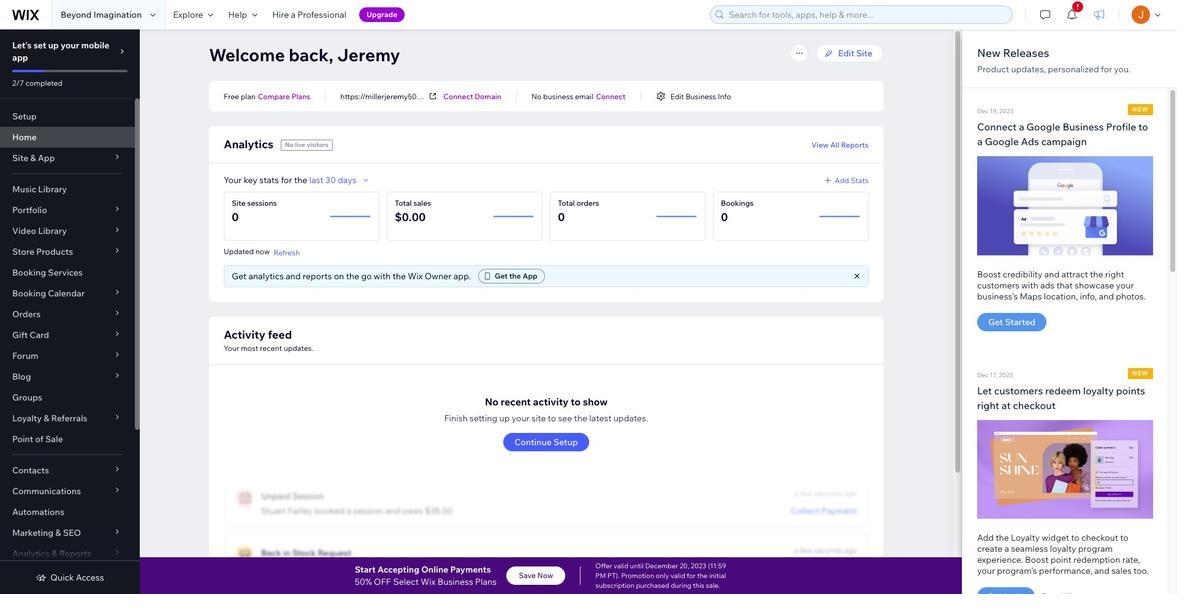 Task type: locate. For each thing, give the bounding box(es) containing it.
plans right compare
[[292, 92, 310, 101]]

ago down payment
[[844, 546, 857, 556]]

0 vertical spatial few
[[800, 489, 812, 499]]

marketing & seo button
[[0, 523, 135, 544]]

booked
[[314, 506, 345, 517]]

get inside 'button'
[[495, 272, 508, 281]]

0 vertical spatial loyalty
[[1083, 385, 1114, 397]]

your down "create"
[[977, 566, 995, 577]]

0 vertical spatial for
[[1101, 64, 1112, 75]]

0 vertical spatial a few seconds ago
[[794, 489, 857, 499]]

subscription
[[596, 582, 635, 591]]

customers left maps
[[977, 280, 1020, 291]]

1 vertical spatial app
[[523, 272, 538, 281]]

setup down see
[[554, 437, 578, 448]]

imagination
[[94, 9, 142, 20]]

1 seconds from the top
[[814, 489, 843, 499]]

2 seconds from the top
[[814, 546, 843, 556]]

1 horizontal spatial reports
[[841, 140, 869, 149]]

the inside 'button'
[[509, 272, 521, 281]]

0 horizontal spatial plans
[[292, 92, 310, 101]]

0 horizontal spatial up
[[48, 40, 59, 51]]

1 horizontal spatial app
[[523, 272, 538, 281]]

connect a google business profile to a google ads campaign
[[977, 121, 1148, 148]]

0 vertical spatial ago
[[844, 489, 857, 499]]

1 few from the top
[[800, 489, 812, 499]]

loyalty down groups
[[12, 413, 42, 424]]

0 vertical spatial wix
[[408, 271, 423, 282]]

0 horizontal spatial 0
[[232, 210, 239, 224]]

2 horizontal spatial site
[[856, 48, 873, 59]]

2 your from the top
[[224, 344, 239, 353]]

library up products
[[38, 226, 67, 237]]

site down home at the top left of page
[[12, 153, 28, 164]]

0 horizontal spatial no
[[285, 141, 294, 149]]

few for unpaid session
[[800, 489, 812, 499]]

seconds up collect payment button
[[814, 489, 843, 499]]

2023 for customers
[[999, 371, 1013, 379]]

key
[[244, 175, 257, 186]]

no up setting
[[485, 396, 499, 408]]

1 vertical spatial plans
[[475, 577, 497, 588]]

customers inside "boost credibility and attract the right customers with ads that showcase your business's maps location, info, and photos."
[[977, 280, 1020, 291]]

1 horizontal spatial boost
[[1025, 555, 1049, 566]]

up inside no recent activity to show finish setting up your site to see the latest updates.
[[499, 413, 510, 424]]

2 horizontal spatial for
[[1101, 64, 1112, 75]]

right up photos.
[[1105, 269, 1125, 280]]

wix left owner
[[408, 271, 423, 282]]

loyalty left widget
[[1011, 533, 1040, 544]]

connect inside connect a google business profile to a google ads campaign
[[977, 121, 1017, 133]]

1 vertical spatial sales
[[1112, 566, 1132, 577]]

& up sale
[[44, 413, 49, 424]]

your left most
[[224, 344, 239, 353]]

recent
[[260, 344, 282, 353], [501, 396, 531, 408]]

customers inside let customers redeem loyalty points right at checkout
[[994, 385, 1043, 397]]

card
[[30, 330, 49, 341]]

get
[[232, 271, 247, 282], [495, 272, 508, 281], [988, 317, 1003, 328]]

no recent activity to show finish setting up your site to see the latest updates.
[[444, 396, 648, 424]]

ago for back in stock request
[[844, 546, 857, 556]]

1 booking from the top
[[12, 267, 46, 278]]

for down 20,
[[687, 572, 696, 581]]

& for marketing
[[55, 528, 61, 539]]

2023 right 20,
[[691, 562, 707, 571]]

business up campaign
[[1063, 121, 1104, 133]]

0 vertical spatial your
[[224, 175, 242, 186]]

2 new from the top
[[1133, 369, 1149, 377]]

total sales
[[395, 199, 431, 208]]

loyalty
[[12, 413, 42, 424], [1011, 533, 1040, 544]]

with right "go"
[[374, 271, 391, 282]]

1 vertical spatial valid
[[671, 572, 685, 581]]

no left live
[[285, 141, 294, 149]]

0 vertical spatial right
[[1105, 269, 1125, 280]]

for inside new releases product updates, personalized for you.
[[1101, 64, 1112, 75]]

dec left 17,
[[977, 371, 989, 379]]

1 vertical spatial business
[[1063, 121, 1104, 133]]

checkout right at
[[1013, 400, 1056, 412]]

reports
[[303, 271, 332, 282]]

payment
[[822, 506, 857, 517]]

0 down site sessions
[[232, 210, 239, 224]]

0 vertical spatial reports
[[841, 140, 869, 149]]

1 horizontal spatial updates.
[[614, 413, 648, 424]]

2023 right 17,
[[999, 371, 1013, 379]]

business inside start accepting online payments 50% off select wix business plans
[[438, 577, 473, 588]]

contacts
[[12, 465, 49, 476]]

and left the 'attract'
[[1045, 269, 1060, 280]]

no left business
[[532, 92, 542, 101]]

home link
[[0, 127, 135, 148]]

2 vertical spatial site
[[232, 199, 246, 208]]

save now button
[[507, 567, 566, 586]]

get for get started
[[988, 317, 1003, 328]]

1 horizontal spatial get
[[495, 272, 508, 281]]

library up the portfolio dropdown button
[[38, 184, 67, 195]]

2 horizontal spatial business
[[1063, 121, 1104, 133]]

(11:59
[[708, 562, 726, 571]]

your inside "boost credibility and attract the right customers with ads that showcase your business's maps location, info, and photos."
[[1116, 280, 1134, 291]]

few for back in stock request
[[800, 546, 812, 556]]

portfolio button
[[0, 200, 135, 221]]

2 vertical spatial business
[[438, 577, 473, 588]]

1 vertical spatial reports
[[59, 549, 91, 560]]

app inside dropdown button
[[38, 153, 55, 164]]

1 vertical spatial site
[[12, 153, 28, 164]]

reports inside button
[[841, 140, 869, 149]]

1 vertical spatial edit
[[670, 92, 684, 101]]

get right app.
[[495, 272, 508, 281]]

1 horizontal spatial analytics
[[224, 137, 274, 151]]

booking inside dropdown button
[[12, 288, 46, 299]]

1 library from the top
[[38, 184, 67, 195]]

let's
[[12, 40, 32, 51]]

showcase
[[1075, 280, 1114, 291]]

$35.50
[[425, 506, 453, 517]]

2 booking from the top
[[12, 288, 46, 299]]

ago for unpaid session
[[844, 489, 857, 499]]

30
[[325, 175, 336, 186]]

automations link
[[0, 502, 135, 523]]

pt).
[[608, 572, 620, 581]]

1 vertical spatial 2023
[[999, 371, 1013, 379]]

few down collect
[[800, 546, 812, 556]]

connect left domain
[[444, 92, 473, 101]]

get for get analytics and reports on the go with the wix owner app.
[[232, 271, 247, 282]]

quick
[[50, 573, 74, 584]]

a few seconds ago
[[794, 489, 857, 499], [794, 546, 857, 556]]

0 horizontal spatial recent
[[260, 344, 282, 353]]

add inside button
[[835, 176, 849, 185]]

boost inside add the loyalty widget to checkout to create a seamless loyalty program experience. boost point redemption rate, your program's performance, and sales too.
[[1025, 555, 1049, 566]]

0 vertical spatial add
[[835, 176, 849, 185]]

analytics inside popup button
[[12, 549, 50, 560]]

for left you.
[[1101, 64, 1112, 75]]

1 vertical spatial setup
[[554, 437, 578, 448]]

0 vertical spatial dec
[[977, 107, 989, 115]]

2023 inside offer valid until december 20, 2023 (11:59 pm pt). promotion only valid for the initial subscription purchased during this sale.
[[691, 562, 707, 571]]

app inside 'button'
[[523, 272, 538, 281]]

booking down the store
[[12, 267, 46, 278]]

groups link
[[0, 388, 135, 408]]

your left site
[[512, 413, 530, 424]]

0 vertical spatial seconds
[[814, 489, 843, 499]]

2 library from the top
[[38, 226, 67, 237]]

add for add the loyalty widget to checkout to create a seamless loyalty program experience. boost point redemption rate, your program's performance, and sales too.
[[977, 533, 994, 544]]

your inside no recent activity to show finish setting up your site to see the latest updates.
[[512, 413, 530, 424]]

finish
[[444, 413, 468, 424]]

app
[[38, 153, 55, 164], [523, 272, 538, 281]]

connect down dec 19, 2023
[[977, 121, 1017, 133]]

dec left 19,
[[977, 107, 989, 115]]

1 vertical spatial boost
[[1025, 555, 1049, 566]]

stuart
[[261, 506, 286, 517]]

1 a few seconds ago from the top
[[794, 489, 857, 499]]

a down dec 19, 2023
[[977, 136, 983, 148]]

1 horizontal spatial setup
[[554, 437, 578, 448]]

1 horizontal spatial recent
[[501, 396, 531, 408]]

0 for site
[[232, 210, 239, 224]]

1 vertical spatial your
[[224, 344, 239, 353]]

1 horizontal spatial loyalty
[[1083, 385, 1114, 397]]

1 horizontal spatial up
[[499, 413, 510, 424]]

loyalty left points
[[1083, 385, 1114, 397]]

new
[[977, 46, 1001, 60]]

1 vertical spatial few
[[800, 546, 812, 556]]

app for site & app
[[38, 153, 55, 164]]

of
[[35, 434, 43, 445]]

dec for connect
[[977, 107, 989, 115]]

0 horizontal spatial total
[[395, 199, 412, 208]]

0 horizontal spatial valid
[[614, 562, 629, 571]]

business
[[543, 92, 573, 101]]

days
[[338, 175, 356, 186]]

store
[[12, 247, 34, 258]]

analytics up key
[[224, 137, 274, 151]]

0 horizontal spatial reports
[[59, 549, 91, 560]]

1 vertical spatial customers
[[994, 385, 1043, 397]]

0 vertical spatial library
[[38, 184, 67, 195]]

0 horizontal spatial sales
[[414, 199, 431, 208]]

the right "go"
[[393, 271, 406, 282]]

continue
[[515, 437, 552, 448]]

0 vertical spatial checkout
[[1013, 400, 1056, 412]]

2 dec from the top
[[977, 371, 989, 379]]

wix down online
[[421, 577, 436, 588]]

$0.00
[[395, 210, 426, 224]]

orders
[[12, 309, 41, 320]]

0 vertical spatial analytics
[[224, 137, 274, 151]]

checkout inside let customers redeem loyalty points right at checkout
[[1013, 400, 1056, 412]]

add up experience.
[[977, 533, 994, 544]]

setup inside sidebar element
[[12, 111, 37, 122]]

library inside "dropdown button"
[[38, 226, 67, 237]]

0 horizontal spatial app
[[38, 153, 55, 164]]

1 vertical spatial loyalty
[[1050, 544, 1077, 555]]

updated now refresh
[[224, 247, 300, 257]]

recent down feed
[[260, 344, 282, 353]]

stuart farley booked a session and owes $35.50
[[261, 506, 453, 517]]

1 vertical spatial a few seconds ago
[[794, 546, 857, 556]]

back,
[[289, 44, 333, 66]]

&
[[30, 153, 36, 164], [44, 413, 49, 424], [55, 528, 61, 539], [52, 549, 57, 560]]

1 vertical spatial updates.
[[614, 413, 648, 424]]

edit business info
[[670, 92, 731, 101]]

0 horizontal spatial google
[[985, 136, 1019, 148]]

program
[[1078, 544, 1113, 555]]

with for customers
[[1022, 280, 1039, 291]]

right down let
[[977, 400, 1000, 412]]

2 vertical spatial no
[[485, 396, 499, 408]]

1 vertical spatial analytics
[[12, 549, 50, 560]]

show
[[583, 396, 608, 408]]

connect right email
[[596, 92, 626, 101]]

no inside no recent activity to show finish setting up your site to see the latest updates.
[[485, 396, 499, 408]]

updates. inside no recent activity to show finish setting up your site to see the latest updates.
[[614, 413, 648, 424]]

0 vertical spatial booking
[[12, 267, 46, 278]]

services
[[48, 267, 83, 278]]

2 a few seconds ago from the top
[[794, 546, 857, 556]]

reports for analytics & reports
[[59, 549, 91, 560]]

the inside offer valid until december 20, 2023 (11:59 pm pt). promotion only valid for the initial subscription purchased during this sale.
[[697, 572, 708, 581]]

site down search for tools, apps, help & more... field
[[856, 48, 873, 59]]

the right app.
[[509, 272, 521, 281]]

get left started
[[988, 317, 1003, 328]]

the right the 'attract'
[[1090, 269, 1104, 280]]

blog button
[[0, 367, 135, 388]]

1 horizontal spatial total
[[558, 199, 575, 208]]

continue setup
[[515, 437, 578, 448]]

to
[[1139, 121, 1148, 133], [571, 396, 581, 408], [548, 413, 556, 424], [1071, 533, 1080, 544], [1120, 533, 1129, 544]]

edit inside edit site link
[[838, 48, 855, 59]]

store products button
[[0, 242, 135, 262]]

0 vertical spatial customers
[[977, 280, 1020, 291]]

with inside "boost credibility and attract the right customers with ads that showcase your business's maps location, info, and photos."
[[1022, 280, 1039, 291]]

1 vertical spatial loyalty
[[1011, 533, 1040, 544]]

new up points
[[1133, 369, 1149, 377]]

1 vertical spatial checkout
[[1082, 533, 1119, 544]]

analytics & reports
[[12, 549, 91, 560]]

home
[[12, 132, 37, 143]]

add left the stats
[[835, 176, 849, 185]]

your left mobile
[[61, 40, 79, 51]]

0 down bookings
[[721, 210, 728, 224]]

0 horizontal spatial analytics
[[12, 549, 50, 560]]

1 new from the top
[[1133, 105, 1149, 113]]

sales
[[414, 199, 431, 208], [1112, 566, 1132, 577]]

store products
[[12, 247, 73, 258]]

that
[[1057, 280, 1073, 291]]

boost up business's
[[977, 269, 1001, 280]]

1 vertical spatial booking
[[12, 288, 46, 299]]

redemption
[[1074, 555, 1121, 566]]

boost credibility and attract the right customers with ads that showcase your business's maps location, info, and photos.
[[977, 269, 1146, 302]]

right inside "boost credibility and attract the right customers with ads that showcase your business's maps location, info, and photos."
[[1105, 269, 1125, 280]]

1 horizontal spatial for
[[687, 572, 696, 581]]

setup link
[[0, 106, 135, 127]]

2 total from the left
[[558, 199, 575, 208]]

& inside dropdown button
[[55, 528, 61, 539]]

reports inside popup button
[[59, 549, 91, 560]]

the up 'this'
[[697, 572, 708, 581]]

library for video library
[[38, 226, 67, 237]]

the inside add the loyalty widget to checkout to create a seamless loyalty program experience. boost point redemption rate, your program's performance, and sales too.
[[996, 533, 1009, 544]]

reports right all
[[841, 140, 869, 149]]

1 horizontal spatial plans
[[475, 577, 497, 588]]

purchased
[[636, 582, 669, 591]]

right for boost credibility and attract the right customers with ads that showcase your business's maps location, info, and photos.
[[1105, 269, 1125, 280]]

1 vertical spatial right
[[977, 400, 1000, 412]]

select
[[393, 577, 419, 588]]

1 horizontal spatial with
[[1022, 280, 1039, 291]]

booking up orders
[[12, 288, 46, 299]]

plans
[[292, 92, 310, 101], [475, 577, 497, 588]]

updates. down feed
[[284, 344, 314, 353]]

right inside let customers redeem loyalty points right at checkout
[[977, 400, 1000, 412]]

at
[[1002, 400, 1011, 412]]

0 horizontal spatial right
[[977, 400, 1000, 412]]

0 vertical spatial business
[[686, 92, 716, 101]]

0 vertical spatial edit
[[838, 48, 855, 59]]

valid
[[614, 562, 629, 571], [671, 572, 685, 581]]

new for points
[[1133, 369, 1149, 377]]

boost left point in the right of the page
[[1025, 555, 1049, 566]]

ago up payment
[[844, 489, 857, 499]]

2 vertical spatial 2023
[[691, 562, 707, 571]]

music library
[[12, 184, 67, 195]]

edit inside edit business info 'button'
[[670, 92, 684, 101]]

& down home at the top left of page
[[30, 153, 36, 164]]

a few seconds ago down collect payment button
[[794, 546, 857, 556]]

sales up "$0.00"
[[414, 199, 431, 208]]

0 vertical spatial 2023
[[1000, 107, 1014, 115]]

analytics for analytics & reports
[[12, 549, 50, 560]]

analytics for analytics
[[224, 137, 274, 151]]

add inside add the loyalty widget to checkout to create a seamless loyalty program experience. boost point redemption rate, your program's performance, and sales too.
[[977, 533, 994, 544]]

upgrade
[[367, 10, 397, 19]]

1 horizontal spatial site
[[232, 199, 246, 208]]

communications button
[[0, 481, 135, 502]]

1 horizontal spatial no
[[485, 396, 499, 408]]

compare
[[258, 92, 290, 101]]

your left key
[[224, 175, 242, 186]]

0 horizontal spatial updates.
[[284, 344, 314, 353]]

1 ago from the top
[[844, 489, 857, 499]]

0 vertical spatial google
[[1027, 121, 1061, 133]]

point of sale
[[12, 434, 63, 445]]

1 total from the left
[[395, 199, 412, 208]]

edit site link
[[816, 44, 884, 63]]

& left seo
[[55, 528, 61, 539]]

few up collect
[[800, 489, 812, 499]]

plans inside start accepting online payments 50% off select wix business plans
[[475, 577, 497, 588]]

loyalty
[[1083, 385, 1114, 397], [1050, 544, 1077, 555]]

1 0 from the left
[[232, 210, 239, 224]]

2 horizontal spatial get
[[988, 317, 1003, 328]]

0 horizontal spatial loyalty
[[1050, 544, 1077, 555]]

setup up home at the top left of page
[[12, 111, 37, 122]]

ago
[[844, 489, 857, 499], [844, 546, 857, 556]]

a few seconds ago for unpaid session
[[794, 489, 857, 499]]

1 horizontal spatial loyalty
[[1011, 533, 1040, 544]]

for right stats
[[281, 175, 292, 186]]

1 horizontal spatial valid
[[671, 572, 685, 581]]

customers up at
[[994, 385, 1043, 397]]

1 horizontal spatial business
[[686, 92, 716, 101]]

1 dec from the top
[[977, 107, 989, 115]]

few
[[800, 489, 812, 499], [800, 546, 812, 556]]

google left "ads"
[[985, 136, 1019, 148]]

forum button
[[0, 346, 135, 367]]

edit down search for tools, apps, help & more... field
[[838, 48, 855, 59]]

marketing & seo
[[12, 528, 81, 539]]

booking for booking services
[[12, 267, 46, 278]]

seconds down collect payment button
[[814, 546, 843, 556]]

library
[[38, 184, 67, 195], [38, 226, 67, 237]]

2 ago from the top
[[844, 546, 857, 556]]

initial
[[709, 572, 726, 581]]

google up "ads"
[[1027, 121, 1061, 133]]

library for music library
[[38, 184, 67, 195]]

automations
[[12, 507, 64, 518]]

collect
[[791, 506, 820, 517]]

only
[[656, 572, 669, 581]]

and down program on the right bottom of the page
[[1095, 566, 1110, 577]]

0 horizontal spatial loyalty
[[12, 413, 42, 424]]

0 down total orders on the top of the page
[[558, 210, 565, 224]]

to right profile
[[1139, 121, 1148, 133]]

to right widget
[[1071, 533, 1080, 544]]

2 horizontal spatial connect
[[977, 121, 1017, 133]]

the up experience.
[[996, 533, 1009, 544]]

unpaid session
[[261, 491, 324, 502]]

2 few from the top
[[800, 546, 812, 556]]

2 0 from the left
[[558, 210, 565, 224]]

booking calendar button
[[0, 283, 135, 304]]

2 vertical spatial for
[[687, 572, 696, 581]]

loyalty up performance,
[[1050, 544, 1077, 555]]

updates. right latest
[[614, 413, 648, 424]]

up right setting
[[499, 413, 510, 424]]

& inside dropdown button
[[30, 153, 36, 164]]

valid up 'during'
[[671, 572, 685, 581]]

0 horizontal spatial site
[[12, 153, 28, 164]]

& down marketing & seo
[[52, 549, 57, 560]]

0 vertical spatial loyalty
[[12, 413, 42, 424]]

2023 right 19,
[[1000, 107, 1014, 115]]

seconds for back in stock request
[[814, 546, 843, 556]]

session
[[353, 506, 383, 517]]

total left orders
[[558, 199, 575, 208]]

gift
[[12, 330, 28, 341]]

total up "$0.00"
[[395, 199, 412, 208]]

1 vertical spatial dec
[[977, 371, 989, 379]]

recent left activity
[[501, 396, 531, 408]]

all
[[831, 140, 840, 149]]

1 horizontal spatial sales
[[1112, 566, 1132, 577]]

unpaid
[[261, 491, 290, 502]]

total for $0.00
[[395, 199, 412, 208]]

1 horizontal spatial add
[[977, 533, 994, 544]]

your inside add the loyalty widget to checkout to create a seamless loyalty program experience. boost point redemption rate, your program's performance, and sales too.
[[977, 566, 995, 577]]

site inside dropdown button
[[12, 153, 28, 164]]

0 horizontal spatial get
[[232, 271, 247, 282]]

access
[[76, 573, 104, 584]]

stats
[[259, 175, 279, 186]]

checkout up redemption
[[1082, 533, 1119, 544]]

seconds for unpaid session
[[814, 489, 843, 499]]

up inside let's set up your mobile app
[[48, 40, 59, 51]]

valid up the pt).
[[614, 562, 629, 571]]

your inside activity feed your most recent updates.
[[224, 344, 239, 353]]

wix inside start accepting online payments 50% off select wix business plans
[[421, 577, 436, 588]]

a right "create"
[[1005, 544, 1009, 555]]

0 vertical spatial up
[[48, 40, 59, 51]]



Task type: describe. For each thing, give the bounding box(es) containing it.
request
[[318, 548, 351, 559]]

owner
[[425, 271, 452, 282]]

booking calendar
[[12, 288, 85, 299]]

a few seconds ago for back in stock request
[[794, 546, 857, 556]]

help button
[[221, 0, 265, 29]]

credibility
[[1003, 269, 1043, 280]]

seamless
[[1011, 544, 1048, 555]]

help
[[228, 9, 247, 20]]

reports for view all reports
[[841, 140, 869, 149]]

too.
[[1134, 566, 1149, 577]]

a up collect
[[794, 489, 798, 499]]

site & app
[[12, 153, 55, 164]]

a inside add the loyalty widget to checkout to create a seamless loyalty program experience. boost point redemption rate, your program's performance, and sales too.
[[1005, 544, 1009, 555]]

right for let customers redeem loyalty points right at checkout
[[977, 400, 1000, 412]]

activity
[[224, 328, 265, 342]]

on
[[334, 271, 344, 282]]

loyalty inside let customers redeem loyalty points right at checkout
[[1083, 385, 1114, 397]]

communications
[[12, 486, 81, 497]]

ads
[[1021, 136, 1039, 148]]

19,
[[990, 107, 998, 115]]

point of sale link
[[0, 429, 135, 450]]

last 30 days
[[309, 175, 356, 186]]

get for get the app
[[495, 272, 508, 281]]

profile
[[1106, 121, 1137, 133]]

refresh
[[274, 248, 300, 257]]

business inside connect a google business profile to a google ads campaign
[[1063, 121, 1104, 133]]

1 your from the top
[[224, 175, 242, 186]]

welcome back, jeremy
[[209, 44, 400, 66]]

a left session
[[347, 506, 351, 517]]

recent inside activity feed your most recent updates.
[[260, 344, 282, 353]]

updates,
[[1011, 64, 1046, 75]]

gift card
[[12, 330, 49, 341]]

offer valid until december 20, 2023 (11:59 pm pt). promotion only valid for the initial subscription purchased during this sale.
[[596, 562, 726, 591]]

Search for tools, apps, help & more... field
[[725, 6, 1009, 23]]

and right info,
[[1099, 291, 1114, 302]]

set
[[34, 40, 46, 51]]

the right on
[[346, 271, 359, 282]]

accepting
[[378, 565, 419, 576]]

& for site
[[30, 153, 36, 164]]

& for loyalty
[[44, 413, 49, 424]]

for inside offer valid until december 20, 2023 (11:59 pm pt). promotion only valid for the initial subscription purchased during this sale.
[[687, 572, 696, 581]]

to left see
[[548, 413, 556, 424]]

2023 for a
[[1000, 107, 1014, 115]]

0 vertical spatial sales
[[414, 199, 431, 208]]

performance,
[[1039, 566, 1093, 577]]

program's
[[997, 566, 1037, 577]]

contacts button
[[0, 461, 135, 481]]

1 vertical spatial google
[[985, 136, 1019, 148]]

point
[[12, 434, 33, 445]]

site for site & app
[[12, 153, 28, 164]]

december
[[645, 562, 678, 571]]

the left 'last'
[[294, 175, 307, 186]]

sale.
[[706, 582, 720, 591]]

hire a professional
[[272, 9, 346, 20]]

back
[[261, 548, 281, 559]]

and left reports
[[286, 271, 301, 282]]

orders
[[577, 199, 599, 208]]

redeem
[[1045, 385, 1081, 397]]

gift card button
[[0, 325, 135, 346]]

and left owes
[[385, 506, 400, 517]]

go
[[361, 271, 372, 282]]

connect domain
[[444, 92, 502, 101]]

you.
[[1114, 64, 1131, 75]]

save now
[[519, 572, 553, 581]]

new releases product updates, personalized for you.
[[977, 46, 1131, 75]]

now
[[256, 247, 270, 256]]

no for business
[[532, 92, 542, 101]]

groups
[[12, 392, 42, 403]]

to inside connect a google business profile to a google ads campaign
[[1139, 121, 1148, 133]]

quick access
[[50, 573, 104, 584]]

loyalty inside add the loyalty widget to checkout to create a seamless loyalty program experience. boost point redemption rate, your program's performance, and sales too.
[[1050, 544, 1077, 555]]

business inside edit business info 'button'
[[686, 92, 716, 101]]

maps
[[1020, 291, 1042, 302]]

feed
[[268, 328, 292, 342]]

let
[[977, 385, 992, 397]]

view
[[812, 140, 829, 149]]

connect for connect domain
[[444, 92, 473, 101]]

to up the rate, on the right of page
[[1120, 533, 1129, 544]]

no business email connect
[[532, 92, 626, 101]]

3 0 from the left
[[721, 210, 728, 224]]

new for profile
[[1133, 105, 1149, 113]]

mobile
[[81, 40, 109, 51]]

recent inside no recent activity to show finish setting up your site to see the latest updates.
[[501, 396, 531, 408]]

1 horizontal spatial connect
[[596, 92, 626, 101]]

edit for edit site
[[838, 48, 855, 59]]

edit site
[[838, 48, 873, 59]]

boost inside "boost credibility and attract the right customers with ads that showcase your business's maps location, info, and photos."
[[977, 269, 1001, 280]]

calendar
[[48, 288, 85, 299]]

to left show
[[571, 396, 581, 408]]

with for go
[[374, 271, 391, 282]]

booking for booking calendar
[[12, 288, 46, 299]]

connect for connect a google business profile to a google ads campaign
[[977, 121, 1017, 133]]

online
[[421, 565, 449, 576]]

info,
[[1080, 291, 1097, 302]]

2/7 completed
[[12, 78, 62, 88]]

app.
[[454, 271, 471, 282]]

app for get the app
[[523, 272, 538, 281]]

add the loyalty widget to checkout to create a seamless loyalty program experience. boost point redemption rate, your program's performance, and sales too.
[[977, 533, 1149, 577]]

site for site sessions
[[232, 199, 246, 208]]

loyalty inside popup button
[[12, 413, 42, 424]]

loyalty & referrals button
[[0, 408, 135, 429]]

loyalty inside add the loyalty widget to checkout to create a seamless loyalty program experience. boost point redemption rate, your program's performance, and sales too.
[[1011, 533, 1040, 544]]

music library link
[[0, 179, 135, 200]]

visitors
[[307, 141, 329, 149]]

save
[[519, 572, 536, 581]]

edit for edit business info
[[670, 92, 684, 101]]

setting
[[470, 413, 498, 424]]

setup inside button
[[554, 437, 578, 448]]

collect payment button
[[791, 506, 857, 517]]

pm
[[596, 572, 606, 581]]

& for analytics
[[52, 549, 57, 560]]

let customers redeem loyalty points right at checkout
[[977, 385, 1146, 412]]

beyond
[[61, 9, 92, 20]]

1 vertical spatial for
[[281, 175, 292, 186]]

connect link
[[596, 91, 626, 102]]

total for 0
[[558, 199, 575, 208]]

a up "ads"
[[1019, 121, 1024, 133]]

farley
[[288, 506, 312, 517]]

activity
[[533, 396, 569, 408]]

no for recent
[[485, 396, 499, 408]]

the inside no recent activity to show finish setting up your site to see the latest updates.
[[574, 413, 587, 424]]

point
[[1051, 555, 1072, 566]]

video library button
[[0, 221, 135, 242]]

add stats
[[835, 176, 869, 185]]

no for live
[[285, 141, 294, 149]]

personalized
[[1048, 64, 1099, 75]]

in
[[283, 548, 290, 559]]

0 vertical spatial site
[[856, 48, 873, 59]]

add for add stats
[[835, 176, 849, 185]]

0 vertical spatial plans
[[292, 92, 310, 101]]

the inside "boost credibility and attract the right customers with ads that showcase your business's maps location, info, and photos."
[[1090, 269, 1104, 280]]

0 vertical spatial valid
[[614, 562, 629, 571]]

orders button
[[0, 304, 135, 325]]

50%
[[355, 577, 372, 588]]

your inside let's set up your mobile app
[[61, 40, 79, 51]]

a down collect
[[794, 546, 798, 556]]

get the app button
[[478, 269, 545, 284]]

sidebar element
[[0, 29, 140, 595]]

campaign
[[1041, 136, 1087, 148]]

add stats button
[[822, 175, 869, 186]]

sales inside add the loyalty widget to checkout to create a seamless loyalty program experience. boost point redemption rate, your program's performance, and sales too.
[[1112, 566, 1132, 577]]

updates. inside activity feed your most recent updates.
[[284, 344, 314, 353]]

jeremy
[[337, 44, 400, 66]]

checkout inside add the loyalty widget to checkout to create a seamless loyalty program experience. boost point redemption rate, your program's performance, and sales too.
[[1082, 533, 1119, 544]]

a right "hire"
[[291, 9, 296, 20]]

music
[[12, 184, 36, 195]]

dec for let
[[977, 371, 989, 379]]

completed
[[26, 78, 62, 88]]

0 for total
[[558, 210, 565, 224]]

video library
[[12, 226, 67, 237]]

last
[[309, 175, 324, 186]]

and inside add the loyalty widget to checkout to create a seamless loyalty program experience. boost point redemption rate, your program's performance, and sales too.
[[1095, 566, 1110, 577]]

app
[[12, 52, 28, 63]]



Task type: vqa. For each thing, say whether or not it's contained in the screenshot.
A Few Seconds Ago associated with Back in Stock Request
yes



